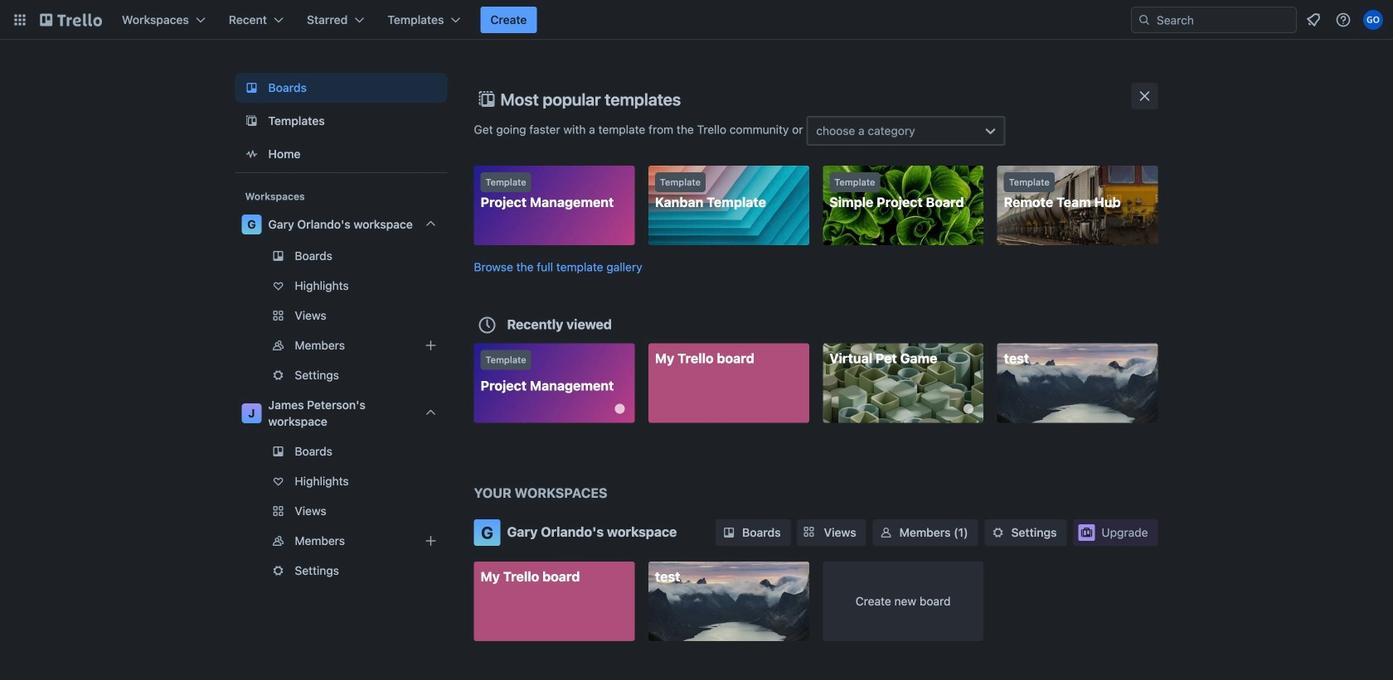 Task type: describe. For each thing, give the bounding box(es) containing it.
1 add image from the top
[[421, 336, 441, 356]]

template board image
[[242, 111, 262, 131]]

2 add image from the top
[[421, 532, 441, 552]]

open information menu image
[[1335, 12, 1352, 28]]

board image
[[242, 78, 262, 98]]

1 sm image from the left
[[721, 525, 737, 542]]

back to home image
[[40, 7, 102, 33]]

Search field
[[1151, 7, 1296, 32]]

search image
[[1138, 13, 1151, 27]]

home image
[[242, 144, 262, 164]]

gary orlando (garyorlando) image
[[1363, 10, 1383, 30]]



Task type: locate. For each thing, give the bounding box(es) containing it.
0 horizontal spatial there is new activity on this board. image
[[615, 404, 625, 414]]

2 sm image from the left
[[878, 525, 895, 542]]

1 vertical spatial add image
[[421, 532, 441, 552]]

there is new activity on this board. image
[[615, 404, 625, 414], [964, 404, 974, 414]]

primary element
[[0, 0, 1393, 40]]

1 horizontal spatial sm image
[[878, 525, 895, 542]]

1 there is new activity on this board. image from the left
[[615, 404, 625, 414]]

0 vertical spatial add image
[[421, 336, 441, 356]]

1 horizontal spatial there is new activity on this board. image
[[964, 404, 974, 414]]

2 there is new activity on this board. image from the left
[[964, 404, 974, 414]]

add image
[[421, 336, 441, 356], [421, 532, 441, 552]]

2 horizontal spatial sm image
[[990, 525, 1006, 542]]

0 notifications image
[[1304, 10, 1324, 30]]

0 horizontal spatial sm image
[[721, 525, 737, 542]]

3 sm image from the left
[[990, 525, 1006, 542]]

sm image
[[721, 525, 737, 542], [878, 525, 895, 542], [990, 525, 1006, 542]]



Task type: vqa. For each thing, say whether or not it's contained in the screenshot.
How to create a remote team culture to the top
no



